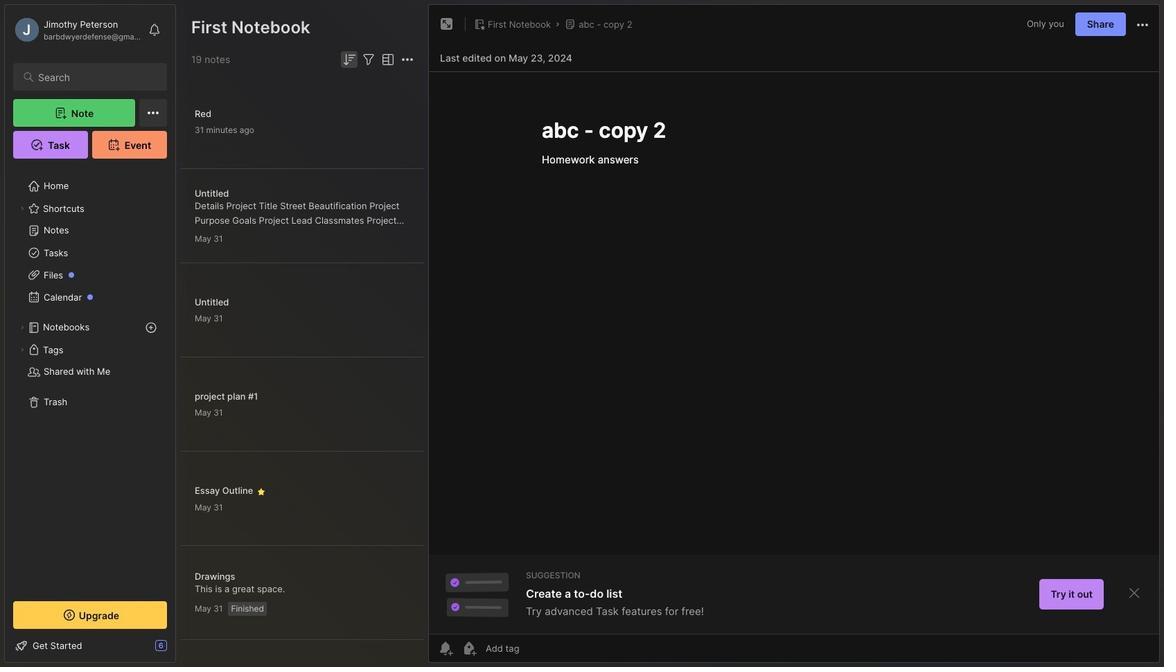 Task type: vqa. For each thing, say whether or not it's contained in the screenshot.
top "More actions" field
yes



Task type: describe. For each thing, give the bounding box(es) containing it.
main element
[[0, 0, 180, 667]]

Note Editor text field
[[429, 71, 1159, 555]]

Add filters field
[[360, 51, 377, 68]]

add tag image
[[461, 640, 477, 657]]

click to collapse image
[[175, 642, 185, 658]]

none search field inside main element
[[38, 69, 155, 85]]

expand tags image
[[18, 346, 26, 354]]

expand note image
[[439, 16, 455, 33]]



Task type: locate. For each thing, give the bounding box(es) containing it.
0 vertical spatial more actions image
[[1134, 17, 1151, 33]]

Account field
[[13, 16, 141, 44]]

expand notebooks image
[[18, 324, 26, 332]]

Search text field
[[38, 71, 155, 84]]

add a reminder image
[[437, 640, 454, 657]]

more actions image inside note window element
[[1134, 17, 1151, 33]]

0 horizontal spatial more actions image
[[399, 51, 416, 68]]

tree
[[5, 167, 175, 589]]

1 horizontal spatial more actions image
[[1134, 17, 1151, 33]]

1 vertical spatial more actions field
[[399, 51, 416, 68]]

more actions field inside note window element
[[1134, 15, 1151, 33]]

add filters image
[[360, 51, 377, 68]]

more actions image
[[1134, 17, 1151, 33], [399, 51, 416, 68]]

Add tag field
[[484, 642, 589, 655]]

0 horizontal spatial more actions field
[[399, 51, 416, 68]]

1 horizontal spatial more actions field
[[1134, 15, 1151, 33]]

tree inside main element
[[5, 167, 175, 589]]

More actions field
[[1134, 15, 1151, 33], [399, 51, 416, 68]]

0 vertical spatial more actions field
[[1134, 15, 1151, 33]]

Sort options field
[[341, 51, 358, 68]]

View options field
[[377, 51, 396, 68]]

Help and Learning task checklist field
[[5, 635, 175, 657]]

note window element
[[428, 4, 1160, 667]]

None search field
[[38, 69, 155, 85]]

1 vertical spatial more actions image
[[399, 51, 416, 68]]



